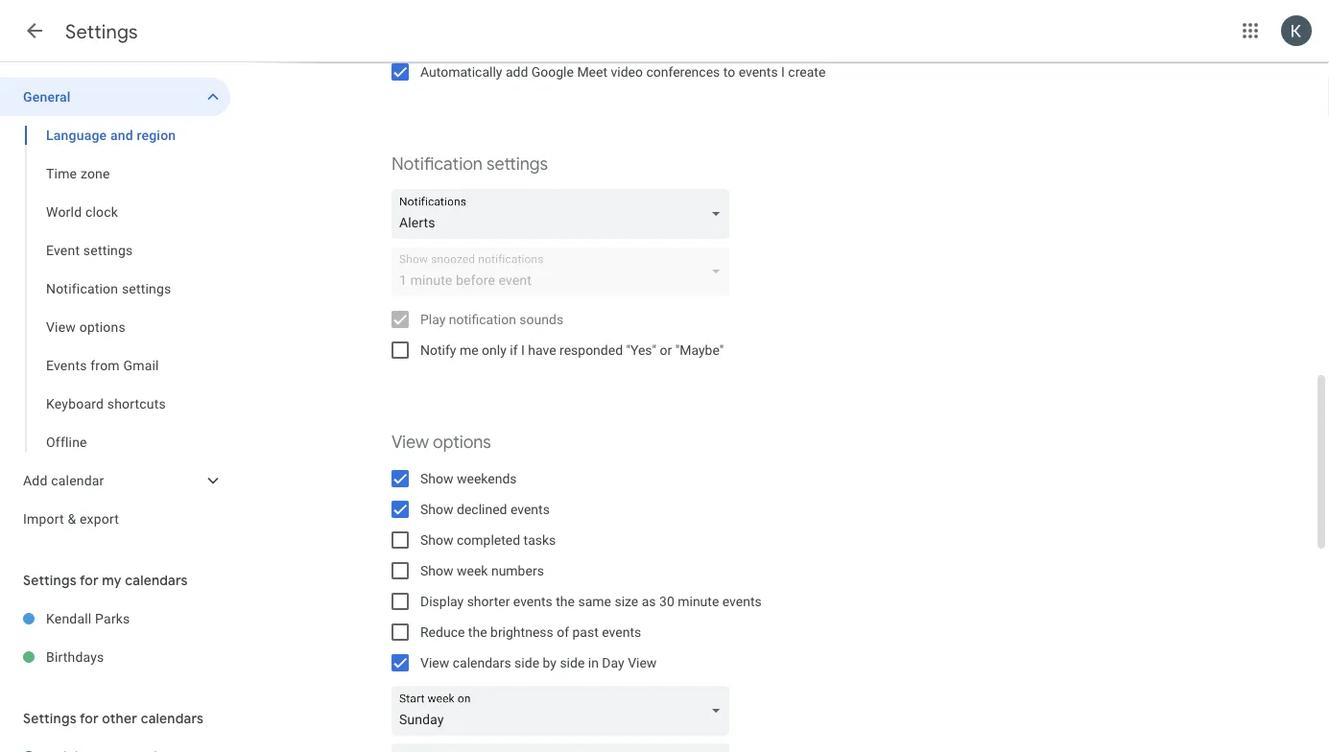 Task type: locate. For each thing, give the bounding box(es) containing it.
0 horizontal spatial view options
[[46, 319, 126, 335]]

only
[[482, 342, 507, 358]]

options up 'show weekends'
[[433, 432, 491, 454]]

group
[[0, 116, 230, 462]]

0 horizontal spatial side
[[515, 655, 540, 671]]

me
[[460, 342, 479, 358]]

kendall parks tree item
[[0, 600, 230, 638]]

0 vertical spatial for
[[80, 572, 99, 590]]

minute
[[678, 594, 719, 610]]

1 horizontal spatial notification settings
[[392, 153, 548, 175]]

calendars
[[125, 572, 188, 590], [453, 655, 511, 671], [141, 710, 204, 728]]

show left weekends
[[421, 471, 454, 487]]

view up 'show weekends'
[[392, 432, 429, 454]]

0 horizontal spatial notification settings
[[46, 281, 171, 297]]

reduce
[[421, 625, 465, 640]]

settings down add
[[487, 153, 548, 175]]

gmail
[[123, 358, 159, 373]]

3 show from the top
[[421, 532, 454, 548]]

view up events
[[46, 319, 76, 335]]

1 vertical spatial for
[[80, 710, 99, 728]]

kendall
[[46, 611, 92, 627]]

view calendars side by side in day view
[[421, 655, 657, 671]]

events
[[46, 358, 87, 373]]

world
[[46, 204, 82, 220]]

general
[[23, 89, 71, 105]]

show for show weekends
[[421, 471, 454, 487]]

1 horizontal spatial view options
[[392, 432, 491, 454]]

1 vertical spatial notification settings
[[46, 281, 171, 297]]

automatically add google meet video conferences to events i create
[[421, 64, 826, 80]]

2 vertical spatial settings
[[23, 710, 77, 728]]

settings down "event settings"
[[122, 281, 171, 297]]

calendars right my
[[125, 572, 188, 590]]

options
[[79, 319, 126, 335], [433, 432, 491, 454]]

for left my
[[80, 572, 99, 590]]

import & export
[[23, 511, 119, 527]]

i
[[782, 64, 785, 80], [521, 342, 525, 358]]

settings
[[487, 153, 548, 175], [83, 242, 133, 258], [122, 281, 171, 297]]

1 vertical spatial settings
[[23, 572, 77, 590]]

1 horizontal spatial side
[[560, 655, 585, 671]]

1 horizontal spatial i
[[782, 64, 785, 80]]

notification settings down "event settings"
[[46, 281, 171, 297]]

side left in
[[560, 655, 585, 671]]

notification
[[392, 153, 483, 175], [46, 281, 118, 297]]

events from gmail
[[46, 358, 159, 373]]

time zone
[[46, 166, 110, 181]]

settings for settings for my calendars
[[23, 572, 77, 590]]

1 vertical spatial the
[[468, 625, 487, 640]]

show left completed
[[421, 532, 454, 548]]

add calendar
[[23, 473, 104, 489]]

calendars for settings for other calendars
[[141, 710, 204, 728]]

0 horizontal spatial the
[[468, 625, 487, 640]]

settings heading
[[65, 19, 138, 44]]

display shorter events the same size as 30 minute events
[[421, 594, 762, 610]]

tree
[[0, 78, 230, 539]]

notification settings
[[392, 153, 548, 175], [46, 281, 171, 297]]

0 vertical spatial settings
[[487, 153, 548, 175]]

settings down birthdays
[[23, 710, 77, 728]]

side
[[515, 655, 540, 671], [560, 655, 585, 671]]

1 show from the top
[[421, 471, 454, 487]]

sounds
[[520, 312, 564, 327]]

notification down "event settings"
[[46, 281, 118, 297]]

the left same
[[556, 594, 575, 610]]

settings
[[65, 19, 138, 44], [23, 572, 77, 590], [23, 710, 77, 728]]

options up events from gmail
[[79, 319, 126, 335]]

2 for from the top
[[80, 710, 99, 728]]

settings for my calendars
[[23, 572, 188, 590]]

calendars down reduce
[[453, 655, 511, 671]]

events right minute on the right bottom of page
[[723, 594, 762, 610]]

go back image
[[23, 19, 46, 42]]

shorter
[[467, 594, 510, 610]]

notification settings down "automatically"
[[392, 153, 548, 175]]

"maybe"
[[676, 342, 724, 358]]

world clock
[[46, 204, 118, 220]]

show down 'show weekends'
[[421, 502, 454, 518]]

the
[[556, 594, 575, 610], [468, 625, 487, 640]]

view right day
[[628, 655, 657, 671]]

view options up events from gmail
[[46, 319, 126, 335]]

1 for from the top
[[80, 572, 99, 590]]

0 vertical spatial notification
[[392, 153, 483, 175]]

have
[[528, 342, 556, 358]]

notification settings inside tree
[[46, 281, 171, 297]]

show
[[421, 471, 454, 487], [421, 502, 454, 518], [421, 532, 454, 548], [421, 563, 454, 579]]

settings down clock
[[83, 242, 133, 258]]

0 vertical spatial calendars
[[125, 572, 188, 590]]

1 horizontal spatial notification
[[392, 153, 483, 175]]

2 show from the top
[[421, 502, 454, 518]]

1 vertical spatial notification
[[46, 281, 118, 297]]

0 horizontal spatial notification
[[46, 281, 118, 297]]

i left create
[[782, 64, 785, 80]]

side left by on the bottom left
[[515, 655, 540, 671]]

events down size
[[602, 625, 642, 640]]

my
[[102, 572, 122, 590]]

as
[[642, 594, 656, 610]]

0 vertical spatial view options
[[46, 319, 126, 335]]

the down shorter
[[468, 625, 487, 640]]

settings for settings
[[65, 19, 138, 44]]

for left other
[[80, 710, 99, 728]]

view
[[46, 319, 76, 335], [392, 432, 429, 454], [421, 655, 450, 671], [628, 655, 657, 671]]

general tree item
[[0, 78, 230, 116]]

if
[[510, 342, 518, 358]]

1 vertical spatial i
[[521, 342, 525, 358]]

shortcuts
[[107, 396, 166, 412]]

None field
[[392, 189, 737, 239], [392, 686, 737, 736], [392, 189, 737, 239], [392, 686, 737, 736]]

0 vertical spatial options
[[79, 319, 126, 335]]

view options
[[46, 319, 126, 335], [392, 432, 491, 454]]

calendars right other
[[141, 710, 204, 728]]

same
[[578, 594, 612, 610]]

or
[[660, 342, 672, 358]]

options inside group
[[79, 319, 126, 335]]

size
[[615, 594, 639, 610]]

kendall parks
[[46, 611, 130, 627]]

video
[[611, 64, 643, 80]]

of
[[557, 625, 569, 640]]

0 horizontal spatial options
[[79, 319, 126, 335]]

holidays in united states tree item
[[0, 738, 230, 753]]

0 vertical spatial settings
[[65, 19, 138, 44]]

1 horizontal spatial the
[[556, 594, 575, 610]]

4 show from the top
[[421, 563, 454, 579]]

past
[[573, 625, 599, 640]]

1 horizontal spatial options
[[433, 432, 491, 454]]

weekends
[[457, 471, 517, 487]]

i right if
[[521, 342, 525, 358]]

for
[[80, 572, 99, 590], [80, 710, 99, 728]]

responded
[[560, 342, 623, 358]]

1 side from the left
[[515, 655, 540, 671]]

show for show week numbers
[[421, 563, 454, 579]]

notification down "automatically"
[[392, 153, 483, 175]]

reduce the brightness of past events
[[421, 625, 642, 640]]

2 vertical spatial calendars
[[141, 710, 204, 728]]

numbers
[[491, 563, 544, 579]]

settings up general tree item
[[65, 19, 138, 44]]

create
[[789, 64, 826, 80]]

0 vertical spatial notification settings
[[392, 153, 548, 175]]

view options up 'show weekends'
[[392, 432, 491, 454]]

show up display
[[421, 563, 454, 579]]

show week numbers
[[421, 563, 544, 579]]

settings up kendall
[[23, 572, 77, 590]]



Task type: describe. For each thing, give the bounding box(es) containing it.
0 horizontal spatial i
[[521, 342, 525, 358]]

show for show completed tasks
[[421, 532, 454, 548]]

birthdays tree item
[[0, 638, 230, 677]]

keyboard shortcuts
[[46, 396, 166, 412]]

1 vertical spatial settings
[[83, 242, 133, 258]]

conferences
[[647, 64, 720, 80]]

calendars for settings for my calendars
[[125, 572, 188, 590]]

brightness
[[491, 625, 554, 640]]

notification inside group
[[46, 281, 118, 297]]

offline
[[46, 434, 87, 450]]

for for other
[[80, 710, 99, 728]]

notify me only if i have responded "yes" or "maybe"
[[421, 342, 724, 358]]

event settings
[[46, 242, 133, 258]]

event
[[46, 242, 80, 258]]

notify
[[421, 342, 456, 358]]

"yes"
[[626, 342, 657, 358]]

week
[[457, 563, 488, 579]]

group containing language and region
[[0, 116, 230, 462]]

view down reduce
[[421, 655, 450, 671]]

automatically
[[421, 64, 503, 80]]

show completed tasks
[[421, 532, 556, 548]]

clock
[[85, 204, 118, 220]]

settings for my calendars tree
[[0, 600, 230, 677]]

birthdays
[[46, 650, 104, 665]]

&
[[68, 511, 76, 527]]

meet
[[577, 64, 608, 80]]

events up tasks
[[511, 502, 550, 518]]

parks
[[95, 611, 130, 627]]

0 vertical spatial i
[[782, 64, 785, 80]]

settings for other calendars
[[23, 710, 204, 728]]

1 vertical spatial calendars
[[453, 655, 511, 671]]

events up reduce the brightness of past events
[[514, 594, 553, 610]]

display
[[421, 594, 464, 610]]

completed
[[457, 532, 521, 548]]

day
[[602, 655, 625, 671]]

30
[[660, 594, 675, 610]]

time
[[46, 166, 77, 181]]

export
[[80, 511, 119, 527]]

for for my
[[80, 572, 99, 590]]

show weekends
[[421, 471, 517, 487]]

by
[[543, 655, 557, 671]]

import
[[23, 511, 64, 527]]

show declined events
[[421, 502, 550, 518]]

keyboard
[[46, 396, 104, 412]]

language
[[46, 127, 107, 143]]

add
[[23, 473, 48, 489]]

notification
[[449, 312, 516, 327]]

settings for settings for other calendars
[[23, 710, 77, 728]]

zone
[[81, 166, 110, 181]]

play notification sounds
[[421, 312, 564, 327]]

and
[[110, 127, 133, 143]]

declined
[[457, 502, 507, 518]]

birthdays link
[[46, 638, 230, 677]]

1 vertical spatial options
[[433, 432, 491, 454]]

1 vertical spatial view options
[[392, 432, 491, 454]]

from
[[91, 358, 120, 373]]

events right to
[[739, 64, 778, 80]]

2 side from the left
[[560, 655, 585, 671]]

tasks
[[524, 532, 556, 548]]

google
[[532, 64, 574, 80]]

2 vertical spatial settings
[[122, 281, 171, 297]]

calendar
[[51, 473, 104, 489]]

region
[[137, 127, 176, 143]]

play
[[421, 312, 446, 327]]

tree containing general
[[0, 78, 230, 539]]

show for show declined events
[[421, 502, 454, 518]]

language and region
[[46, 127, 176, 143]]

view options inside group
[[46, 319, 126, 335]]

other
[[102, 710, 137, 728]]

add
[[506, 64, 528, 80]]

0 vertical spatial the
[[556, 594, 575, 610]]

in
[[588, 655, 599, 671]]

to
[[724, 64, 736, 80]]



Task type: vqa. For each thing, say whether or not it's contained in the screenshot.
Wed related to Wed
no



